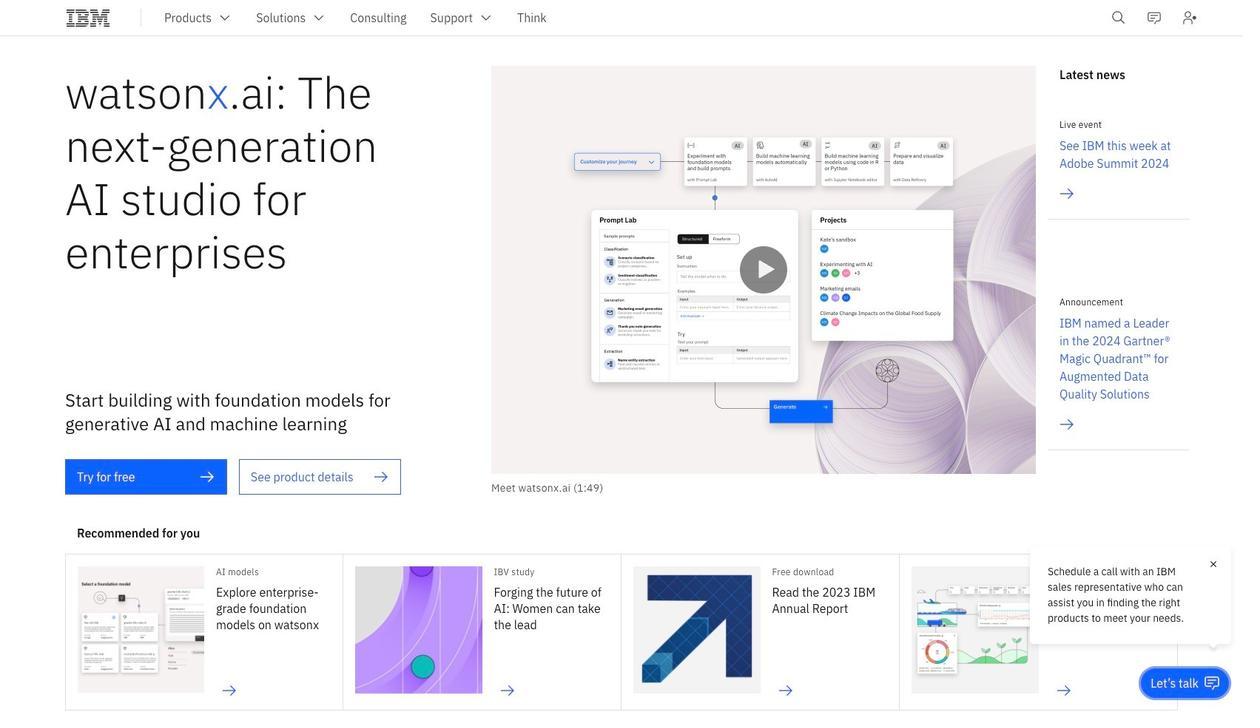 Task type: describe. For each thing, give the bounding box(es) containing it.
close image
[[1208, 559, 1220, 571]]

let's talk element
[[1151, 676, 1199, 692]]



